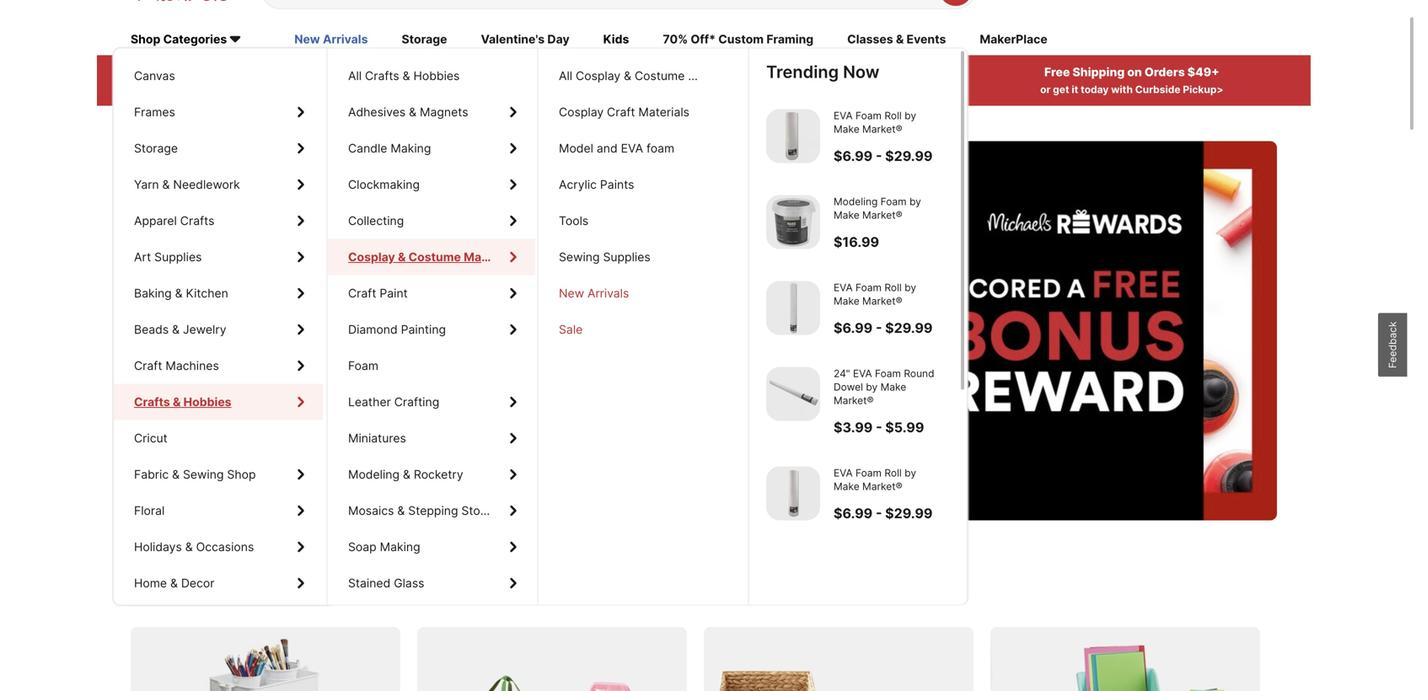 Task type: describe. For each thing, give the bounding box(es) containing it.
sale
[[559, 323, 583, 337]]

sewing for shop categories
[[183, 468, 224, 482]]

trending now
[[766, 62, 880, 82]]

sewing supplies
[[559, 250, 651, 264]]

candle making link
[[328, 130, 535, 167]]

tools link
[[539, 203, 746, 239]]

baking for shop categories
[[134, 286, 172, 301]]

art supplies for classes & events
[[134, 250, 202, 264]]

adhesives & magnets
[[348, 105, 468, 119]]

with inside free shipping on orders $49+ or get it today with curbside pickup>
[[1111, 84, 1133, 96]]

crafts & hobbies for kids
[[134, 395, 229, 409]]

apparel crafts for shop categories
[[134, 214, 215, 228]]

all crafts & hobbies link
[[328, 58, 535, 94]]

storage for classes & events
[[134, 141, 178, 156]]

categories
[[163, 32, 227, 47]]

yarn for new arrivals
[[134, 177, 159, 192]]

art supplies for shop categories
[[134, 250, 202, 264]]

24" eva foam round dowel by make market®
[[834, 368, 935, 407]]

sign in button
[[164, 365, 243, 405]]

frames link for new arrivals
[[114, 94, 323, 130]]

home for 70% off* custom framing
[[134, 576, 167, 591]]

of
[[334, 318, 353, 344]]

make down $16.99
[[834, 295, 860, 307]]

floral for storage
[[134, 504, 165, 518]]

it's
[[555, 318, 582, 344]]

yarn for storage
[[134, 177, 159, 192]]

home & decor link for classes & events
[[114, 565, 323, 602]]

is
[[441, 318, 456, 344]]

home & decor for shop categories
[[134, 576, 215, 591]]

market® down $3.99 - $5.99 at the right bottom of page
[[863, 481, 903, 493]]

save on creative storage for every space.
[[131, 579, 538, 604]]

cosplay & costume making link
[[328, 239, 535, 275]]

acrylic paints link
[[539, 167, 746, 203]]

craft machines link for classes & events
[[114, 348, 323, 384]]

needlework for new arrivals
[[173, 177, 240, 192]]

0 horizontal spatial new
[[204, 255, 292, 306]]

classes
[[848, 32, 893, 47]]

pickup>
[[1183, 84, 1224, 96]]

beads for valentine's day
[[134, 323, 169, 337]]

now
[[843, 62, 880, 82]]

art supplies link for storage
[[114, 239, 323, 275]]

makerplace link
[[980, 31, 1048, 50]]

storage for valentine's day
[[134, 141, 178, 156]]

cosplay & costume making
[[348, 250, 506, 264]]

beads & jewelry link for shop categories
[[114, 312, 323, 348]]

trending
[[766, 62, 839, 82]]

magnets
[[420, 105, 468, 119]]

kitchen for valentine's day
[[186, 286, 228, 301]]

floral link for 70% off* custom framing
[[114, 493, 323, 529]]

adhesives & magnets link
[[328, 94, 535, 130]]

diamond painting
[[348, 323, 446, 337]]

regular
[[252, 65, 298, 79]]

all for all cosplay & costume making
[[559, 69, 573, 83]]

home for shop categories
[[134, 576, 167, 591]]

your
[[164, 318, 208, 344]]

cricut for valentine's day
[[134, 431, 168, 446]]

kitchen for storage
[[186, 286, 228, 301]]

beads for 70% off* custom framing
[[134, 323, 169, 337]]

it
[[1072, 84, 1079, 96]]

apparel crafts link for new arrivals
[[114, 203, 323, 239]]

storage for shop categories
[[134, 141, 178, 156]]

mosaics & stepping stones
[[348, 504, 500, 518]]

24"
[[834, 368, 850, 380]]

1 vertical spatial on
[[184, 579, 209, 604]]

shop for new arrivals
[[227, 468, 256, 482]]

your
[[640, 84, 662, 96]]

clockmaking link
[[328, 167, 535, 203]]

make inside modeling foam by make market®
[[834, 209, 860, 221]]

free
[[1045, 65, 1070, 79]]

makerplace
[[980, 32, 1048, 47]]

market® inside modeling foam by make market®
[[863, 209, 903, 221]]

beads & jewelry link for classes & events
[[114, 312, 323, 348]]

all inside 20% off all regular price purchases with code daily23us. exclusions apply>
[[234, 65, 250, 79]]

michaels™
[[664, 84, 715, 96]]

market® down $16.99
[[863, 295, 903, 307]]

jewelry for 70% off* custom framing
[[183, 323, 226, 337]]

cricut for storage
[[134, 431, 168, 446]]

apply>
[[356, 84, 391, 96]]

colorful plastic storage bins image
[[991, 627, 1261, 691]]

0 vertical spatial new arrivals link
[[294, 31, 368, 50]]

art supplies link for classes & events
[[114, 239, 323, 275]]

needlework for valentine's day
[[173, 177, 240, 192]]

eva inside the 24" eva foam round dowel by make market®
[[853, 368, 872, 380]]

in
[[711, 65, 721, 79]]

apparel for valentine's day
[[134, 214, 177, 228]]

3 $6.99 - $29.99 from the top
[[834, 505, 933, 522]]

save
[[131, 579, 179, 604]]

your first reward of the year is here, and it's free.
[[164, 318, 641, 344]]

3 eva foam roll by make market® from the top
[[834, 467, 917, 493]]

valentine's day
[[481, 32, 570, 47]]

cricut for 70% off* custom framing
[[134, 431, 168, 446]]

0 vertical spatial new arrivals
[[294, 32, 368, 47]]

by inside the 24" eva foam round dowel by make market®
[[866, 381, 878, 393]]

hobbies inside all crafts & hobbies link
[[414, 69, 460, 83]]

all cosplay & costume making
[[559, 69, 729, 83]]

classes & events
[[848, 32, 946, 47]]

shop categories link
[[131, 31, 261, 50]]

holidays & occasions for classes & events
[[134, 540, 254, 554]]

here,
[[461, 318, 510, 344]]

eva down "$3.99"
[[834, 467, 853, 479]]

machines for shop categories
[[166, 359, 219, 373]]

yarn & needlework link for new arrivals
[[114, 167, 323, 203]]

storage link for valentine's day
[[114, 130, 323, 167]]

2 eva foam roll by make market® from the top
[[834, 282, 917, 307]]

home & decor link for kids
[[114, 565, 323, 602]]

supplies for storage
[[154, 250, 202, 264]]

storage
[[298, 579, 375, 604]]

crafting
[[394, 395, 439, 409]]

2 $6.99 from the top
[[834, 320, 873, 336]]

valentine's day link
[[481, 31, 570, 50]]

adhesives
[[348, 105, 406, 119]]

1 eva foam roll by make market® from the top
[[834, 110, 917, 135]]

off*
[[691, 32, 716, 47]]

soap
[[348, 540, 377, 554]]

art for shop categories
[[134, 250, 151, 264]]

2 $29.99 from the top
[[885, 320, 933, 336]]

& inside earn 9% in rewards when you use your michaels™ credit card.³ details & apply>
[[821, 84, 828, 96]]

cosplay craft materials
[[559, 105, 690, 119]]

baking & kitchen link for 70% off* custom framing
[[114, 275, 323, 312]]

2 item undefined image from the top
[[766, 195, 820, 249]]

shop categories
[[131, 32, 227, 47]]

price
[[300, 65, 330, 79]]

details
[[784, 84, 819, 96]]

baking & kitchen for kids
[[134, 286, 228, 301]]

fabric for storage
[[134, 468, 169, 482]]

sewing for new arrivals
[[183, 468, 224, 482]]

fabric & sewing shop for storage
[[134, 468, 256, 482]]

cosplay for cosplay & costume making
[[348, 250, 395, 264]]

daily23us.
[[239, 84, 298, 96]]

market® inside the 24" eva foam round dowel by make market®
[[834, 395, 874, 407]]

modeling for modeling & rocketry
[[348, 468, 400, 482]]

machines for 70% off* custom framing
[[166, 359, 219, 373]]

by inside modeling foam by make market®
[[910, 196, 921, 208]]

sewing inside the sewing supplies link
[[559, 250, 600, 264]]

art for valentine's day
[[134, 250, 151, 264]]

decor for new arrivals
[[181, 576, 215, 591]]

creative
[[213, 579, 294, 604]]

decor for storage
[[181, 576, 215, 591]]

eva down $16.99
[[834, 282, 853, 294]]

holidays for 70% off* custom framing
[[134, 540, 182, 554]]

canvas for 70% off* custom framing
[[134, 69, 175, 83]]

fabric & sewing shop link for new arrivals
[[114, 457, 323, 493]]

for for gift
[[503, 255, 557, 306]]

crafts & hobbies link for 70% off* custom framing
[[114, 384, 323, 420]]

sign in
[[185, 377, 223, 393]]

painting
[[401, 323, 446, 337]]

canvas link for shop categories
[[114, 58, 323, 94]]

fabric & sewing shop link for valentine's day
[[114, 457, 323, 493]]

curbside
[[1136, 84, 1181, 96]]

sign
[[185, 377, 209, 393]]

get
[[1053, 84, 1070, 96]]

floral for shop categories
[[134, 504, 165, 518]]

9%
[[690, 65, 708, 79]]

home & decor for classes & events
[[134, 576, 215, 591]]

day
[[548, 32, 570, 47]]

& inside "link"
[[403, 468, 411, 482]]

1 $29.99 from the top
[[885, 148, 933, 164]]

rewards
[[724, 65, 775, 79]]

beads & jewelry for 70% off* custom framing
[[134, 323, 226, 337]]

clockmaking
[[348, 177, 420, 192]]

apparel for classes & events
[[134, 214, 177, 228]]

reward
[[257, 318, 329, 344]]

shop for storage
[[227, 468, 256, 482]]

all for all crafts & hobbies
[[348, 69, 362, 83]]

code
[[212, 84, 237, 96]]

every
[[412, 579, 468, 604]]

fabric for 70% off* custom framing
[[134, 468, 169, 482]]

apparel crafts link for shop categories
[[114, 203, 323, 239]]

20%
[[184, 65, 210, 79]]

modeling foam by make market®
[[834, 196, 921, 221]]

crafts & hobbies link for valentine's day
[[114, 384, 323, 420]]

foam inside modeling foam by make market®
[[881, 196, 907, 208]]

orders
[[1145, 65, 1185, 79]]

sewing for kids
[[183, 468, 224, 482]]

0 vertical spatial and
[[597, 141, 618, 156]]

use
[[619, 84, 637, 96]]

craft machines link for 70% off* custom framing
[[114, 348, 323, 384]]

making inside soap making link
[[380, 540, 420, 554]]

when
[[569, 84, 596, 96]]

making inside all cosplay & costume making link
[[688, 69, 729, 83]]

materials
[[639, 105, 690, 119]]

yarn & needlework for 70% off* custom framing
[[134, 177, 240, 192]]

crafts & hobbies link for new arrivals
[[114, 384, 323, 420]]

1 $6.99 - $29.99 from the top
[[834, 148, 933, 164]]

all cosplay & costume making link
[[539, 58, 746, 94]]

diamond
[[348, 323, 398, 337]]

2 $6.99 - $29.99 from the top
[[834, 320, 933, 336]]

baking & kitchen for valentine's day
[[134, 286, 228, 301]]

acrylic
[[559, 177, 597, 192]]

apparel for kids
[[134, 214, 177, 228]]

sale link
[[539, 312, 746, 348]]

yarn for classes & events
[[134, 177, 159, 192]]

craft machines link for new arrivals
[[114, 348, 323, 384]]

making inside cosplay & costume making link
[[464, 250, 506, 264]]

collecting
[[348, 214, 404, 228]]

fabric for valentine's day
[[134, 468, 169, 482]]

storage link for 70% off* custom framing
[[114, 130, 323, 167]]

$16.99
[[834, 234, 879, 250]]

decor for classes & events
[[181, 576, 215, 591]]

apparel crafts link for 70% off* custom framing
[[114, 203, 323, 239]]

0 vertical spatial cosplay
[[576, 69, 621, 83]]

floral link for valentine's day
[[114, 493, 323, 529]]

leather crafting link
[[328, 384, 535, 420]]

or
[[1041, 84, 1051, 96]]

1 $6.99 from the top
[[834, 148, 873, 164]]

sewing for 70% off* custom framing
[[183, 468, 224, 482]]

occasions for storage
[[196, 540, 254, 554]]

kids
[[603, 32, 629, 47]]

frames link for valentine's day
[[114, 94, 323, 130]]



Task type: vqa. For each thing, say whether or not it's contained in the screenshot.
Sun Sprinkles link
no



Task type: locate. For each thing, give the bounding box(es) containing it.
all up apply>
[[348, 69, 362, 83]]

apparel crafts link
[[114, 203, 323, 239], [114, 203, 323, 239], [114, 203, 323, 239], [114, 203, 323, 239], [114, 203, 323, 239], [114, 203, 323, 239], [114, 203, 323, 239], [114, 203, 323, 239]]

1 vertical spatial for
[[379, 579, 407, 604]]

yarn & needlework link for classes & events
[[114, 167, 323, 203]]

1 vertical spatial $29.99
[[885, 320, 933, 336]]

1 vertical spatial new arrivals link
[[539, 275, 746, 312]]

earn
[[661, 65, 687, 79]]

dowel
[[834, 381, 863, 393]]

craft for kids
[[134, 359, 162, 373]]

fabric & sewing shop link for shop categories
[[114, 457, 323, 493]]

hobbies for new arrivals
[[182, 395, 229, 409]]

home & decor link for valentine's day
[[114, 565, 323, 602]]

art for 70% off* custom framing
[[134, 250, 151, 264]]

0 horizontal spatial costume
[[409, 250, 461, 264]]

fabric & sewing shop for classes & events
[[134, 468, 256, 482]]

holidays & occasions for shop categories
[[134, 540, 254, 554]]

market® up $16.99
[[863, 209, 903, 221]]

home & decor link
[[114, 565, 323, 602], [114, 565, 323, 602], [114, 565, 323, 602], [114, 565, 323, 602], [114, 565, 323, 602], [114, 565, 323, 602], [114, 565, 323, 602], [114, 565, 323, 602]]

cosplay up when in the left of the page
[[576, 69, 621, 83]]

&
[[896, 32, 904, 47], [403, 69, 410, 83], [624, 69, 632, 83], [821, 84, 828, 96], [409, 105, 417, 119], [162, 177, 170, 192], [162, 177, 170, 192], [162, 177, 170, 192], [162, 177, 170, 192], [162, 177, 170, 192], [162, 177, 170, 192], [162, 177, 170, 192], [162, 177, 170, 192], [398, 250, 406, 264], [175, 286, 183, 301], [175, 286, 183, 301], [175, 286, 183, 301], [175, 286, 183, 301], [175, 286, 183, 301], [175, 286, 183, 301], [175, 286, 183, 301], [175, 286, 183, 301], [172, 323, 180, 337], [172, 323, 180, 337], [172, 323, 180, 337], [172, 323, 180, 337], [172, 323, 180, 337], [172, 323, 180, 337], [172, 323, 180, 337], [172, 323, 180, 337], [172, 395, 179, 409], [172, 395, 179, 409], [172, 395, 179, 409], [172, 395, 179, 409], [172, 395, 179, 409], [172, 395, 179, 409], [172, 395, 179, 409], [173, 395, 181, 409], [172, 468, 180, 482], [172, 468, 180, 482], [172, 468, 180, 482], [172, 468, 180, 482], [172, 468, 180, 482], [172, 468, 180, 482], [172, 468, 180, 482], [172, 468, 180, 482], [403, 468, 411, 482], [397, 504, 405, 518], [185, 540, 193, 554], [185, 540, 193, 554], [185, 540, 193, 554], [185, 540, 193, 554], [185, 540, 193, 554], [185, 540, 193, 554], [185, 540, 193, 554], [185, 540, 193, 554], [170, 576, 178, 591], [170, 576, 178, 591], [170, 576, 178, 591], [170, 576, 178, 591], [170, 576, 178, 591], [170, 576, 178, 591], [170, 576, 178, 591], [170, 576, 178, 591]]

credit
[[718, 84, 748, 96]]

shop for valentine's day
[[227, 468, 256, 482]]

paints
[[600, 177, 634, 192]]

home & decor link for storage
[[114, 565, 323, 602]]

round
[[904, 368, 935, 380]]

rocketry
[[414, 468, 463, 482]]

beads & jewelry
[[134, 323, 226, 337], [134, 323, 226, 337], [134, 323, 226, 337], [134, 323, 226, 337], [134, 323, 226, 337], [134, 323, 226, 337], [134, 323, 226, 337], [134, 323, 226, 337]]

cosplay for cosplay craft materials
[[559, 105, 604, 119]]

1 horizontal spatial for
[[503, 255, 557, 306]]

purchases
[[333, 65, 395, 79]]

jewelry for shop categories
[[183, 323, 226, 337]]

cricut for new arrivals
[[134, 431, 168, 446]]

1 vertical spatial arrivals
[[588, 286, 629, 301]]

making inside candle making link
[[391, 141, 431, 156]]

craft paint
[[348, 286, 408, 301]]

stained glass link
[[328, 565, 535, 602]]

hobbies for classes & events
[[182, 395, 229, 409]]

new up first
[[204, 255, 292, 306]]

modeling & rocketry
[[348, 468, 463, 482]]

home & decor for storage
[[134, 576, 215, 591]]

decor for valentine's day
[[181, 576, 215, 591]]

0 vertical spatial you
[[599, 84, 617, 96]]

storage for kids
[[134, 141, 178, 156]]

the
[[358, 318, 389, 344]]

cricut for kids
[[134, 431, 168, 446]]

model and eva foam link
[[539, 130, 746, 167]]

new up 'sale'
[[559, 286, 584, 301]]

2 roll from the top
[[885, 282, 902, 294]]

make down round
[[881, 381, 907, 393]]

holiday storage containers image
[[417, 627, 687, 691]]

with right today
[[1111, 84, 1133, 96]]

2 vertical spatial $6.99 - $29.99
[[834, 505, 933, 522]]

1 vertical spatial costume
[[409, 250, 461, 264]]

beads & jewelry for valentine's day
[[134, 323, 226, 337]]

art supplies link
[[114, 239, 323, 275], [114, 239, 323, 275], [114, 239, 323, 275], [114, 239, 323, 275], [114, 239, 323, 275], [114, 239, 323, 275], [114, 239, 323, 275], [114, 239, 323, 275]]

make inside the 24" eva foam round dowel by make market®
[[881, 381, 907, 393]]

baking & kitchen for shop categories
[[134, 286, 228, 301]]

storage link
[[402, 31, 447, 50], [114, 130, 323, 167], [114, 130, 323, 167], [114, 130, 323, 167], [114, 130, 323, 167], [114, 130, 323, 167], [114, 130, 323, 167], [114, 130, 323, 167], [114, 130, 323, 167]]

2 vertical spatial $6.99
[[834, 505, 873, 522]]

apparel for storage
[[134, 214, 177, 228]]

0 horizontal spatial and
[[515, 318, 550, 344]]

on up curbside
[[1128, 65, 1142, 79]]

making up michaels™
[[688, 69, 729, 83]]

apparel for shop categories
[[134, 214, 177, 228]]

eva foam roll by make market® down $16.99
[[834, 282, 917, 307]]

item undefined image
[[766, 109, 820, 163], [766, 195, 820, 249], [766, 281, 820, 335], [766, 367, 820, 421], [766, 467, 820, 521]]

yarn for valentine's day
[[134, 177, 159, 192]]

white rolling cart with art supplies image
[[131, 627, 401, 691]]

home & decor for new arrivals
[[134, 576, 215, 591]]

0 horizontal spatial arrivals
[[323, 32, 368, 47]]

hobbies
[[414, 69, 460, 83], [182, 395, 229, 409], [182, 395, 229, 409], [182, 395, 229, 409], [182, 395, 229, 409], [182, 395, 229, 409], [182, 395, 229, 409], [182, 395, 229, 409], [184, 395, 231, 409]]

making
[[688, 69, 729, 83], [391, 141, 431, 156], [464, 250, 506, 264], [380, 540, 420, 554]]

market®
[[863, 123, 903, 135], [863, 209, 903, 221], [863, 295, 903, 307], [834, 395, 874, 407], [863, 481, 903, 493]]

on right save
[[184, 579, 209, 604]]

1 vertical spatial you
[[567, 255, 638, 306]]

0 vertical spatial eva foam roll by make market®
[[834, 110, 917, 135]]

new arrivals link
[[294, 31, 368, 50], [539, 275, 746, 312]]

for
[[503, 255, 557, 306], [379, 579, 407, 604]]

free shipping on orders $49+ or get it today with curbside pickup>
[[1041, 65, 1224, 96]]

needlework for classes & events
[[173, 177, 240, 192]]

baking for valentine's day
[[134, 286, 172, 301]]

arrivals down sewing supplies
[[588, 286, 629, 301]]

gift
[[425, 255, 493, 306]]

apply>
[[830, 84, 866, 96]]

1 vertical spatial $6.99
[[834, 320, 873, 336]]

1 horizontal spatial costume
[[635, 69, 685, 83]]

craft paint link
[[328, 275, 535, 312]]

mosaics & stepping stones link
[[328, 493, 535, 529]]

apparel crafts for kids
[[134, 214, 215, 228]]

stones
[[462, 504, 500, 518]]

jewelry
[[183, 323, 226, 337], [183, 323, 226, 337], [183, 323, 226, 337], [183, 323, 226, 337], [183, 323, 226, 337], [183, 323, 226, 337], [183, 323, 226, 337], [183, 323, 226, 337]]

making up glass
[[380, 540, 420, 554]]

3 $6.99 from the top
[[834, 505, 873, 522]]

1 vertical spatial eva foam roll by make market®
[[834, 282, 917, 307]]

0 horizontal spatial on
[[184, 579, 209, 604]]

1 horizontal spatial new arrivals link
[[539, 275, 746, 312]]

decor for shop categories
[[181, 576, 215, 591]]

holidays & occasions for 70% off* custom framing
[[134, 540, 254, 554]]

baking
[[134, 286, 172, 301], [134, 286, 172, 301], [134, 286, 172, 301], [134, 286, 172, 301], [134, 286, 172, 301], [134, 286, 172, 301], [134, 286, 172, 301], [134, 286, 172, 301]]

0 vertical spatial $6.99
[[834, 148, 873, 164]]

holidays for kids
[[134, 540, 182, 554]]

jewelry for new arrivals
[[183, 323, 226, 337]]

home for valentine's day
[[134, 576, 167, 591]]

canvas
[[134, 69, 175, 83], [134, 69, 175, 83], [134, 69, 175, 83], [134, 69, 175, 83], [134, 69, 175, 83], [134, 69, 175, 83], [134, 69, 175, 83], [134, 69, 175, 83]]

1 horizontal spatial new
[[294, 32, 320, 47]]

3 $29.99 from the top
[[885, 505, 933, 522]]

frames for new arrivals
[[134, 105, 175, 119]]

market® down the dowel at the right bottom of page
[[834, 395, 874, 407]]

craft machines for valentine's day
[[134, 359, 219, 373]]

mosaics
[[348, 504, 394, 518]]

0 horizontal spatial new arrivals
[[294, 32, 368, 47]]

crafts & hobbies link for kids
[[114, 384, 323, 420]]

model
[[559, 141, 594, 156]]

kitchen for kids
[[186, 286, 228, 301]]

roll down $5.99
[[885, 467, 902, 479]]

2 horizontal spatial new
[[559, 286, 584, 301]]

eva down apply>
[[834, 110, 853, 122]]

all right the off
[[234, 65, 250, 79]]

roll down modeling foam by make market® at the top
[[885, 282, 902, 294]]

arrivals
[[323, 32, 368, 47], [588, 286, 629, 301]]

all crafts & hobbies
[[348, 69, 460, 83]]

craft machines for kids
[[134, 359, 219, 373]]

new arrivals link up the price
[[294, 31, 368, 50]]

1 horizontal spatial all
[[348, 69, 362, 83]]

art supplies link for valentine's day
[[114, 239, 323, 275]]

diamond painting link
[[328, 312, 535, 348]]

canvas link for kids
[[114, 58, 323, 94]]

1 item undefined image from the top
[[766, 109, 820, 163]]

baking & kitchen link for kids
[[114, 275, 323, 312]]

arrivals up purchases on the left top of the page
[[323, 32, 368, 47]]

$49+
[[1188, 65, 1220, 79]]

0 vertical spatial modeling
[[834, 196, 878, 208]]

making up craft paint link
[[464, 250, 506, 264]]

cricut link for shop categories
[[114, 420, 323, 457]]

0 vertical spatial roll
[[885, 110, 902, 122]]

modeling up $16.99
[[834, 196, 878, 208]]

occasions for shop categories
[[196, 540, 254, 554]]

frames for 70% off* custom framing
[[134, 105, 175, 119]]

foam inside the 24" eva foam round dowel by make market®
[[875, 368, 901, 380]]

0 horizontal spatial for
[[379, 579, 407, 604]]

0 vertical spatial $6.99 - $29.99
[[834, 148, 933, 164]]

costume
[[635, 69, 685, 83], [409, 250, 461, 264]]

kids link
[[603, 31, 629, 50]]

frames link
[[114, 94, 323, 130], [114, 94, 323, 130], [114, 94, 323, 130], [114, 94, 323, 130], [114, 94, 323, 130], [114, 94, 323, 130], [114, 94, 323, 130], [114, 94, 323, 130]]

you scored a free $5 bonus reward image
[[131, 141, 1277, 521]]

all up when in the left of the page
[[559, 69, 573, 83]]

new arrivals up the price
[[294, 32, 368, 47]]

1 vertical spatial and
[[515, 318, 550, 344]]

make down apply>
[[834, 123, 860, 135]]

canvas for valentine's day
[[134, 69, 175, 83]]

0 vertical spatial for
[[503, 255, 557, 306]]

canvas for new arrivals
[[134, 69, 175, 83]]

three water hyacinth baskets in white, brown and tan image
[[704, 627, 974, 691]]

0 vertical spatial arrivals
[[323, 32, 368, 47]]

cosplay down collecting
[[348, 250, 395, 264]]

yarn for shop categories
[[134, 177, 159, 192]]

3 roll from the top
[[885, 467, 902, 479]]

70% off* custom framing link
[[663, 31, 814, 50]]

you up free.
[[567, 255, 638, 306]]

stained
[[348, 576, 391, 591]]

with
[[188, 84, 210, 96], [1111, 84, 1133, 96]]

modeling inside modeling foam by make market®
[[834, 196, 878, 208]]

new arrivals link up free.
[[539, 275, 746, 312]]

candle
[[348, 141, 387, 156]]

model and eva foam
[[559, 141, 675, 156]]

1 horizontal spatial arrivals
[[588, 286, 629, 301]]

with inside 20% off all regular price purchases with code daily23us. exclusions apply>
[[188, 84, 210, 96]]

baking & kitchen link for new arrivals
[[114, 275, 323, 312]]

$3.99
[[834, 419, 873, 436]]

for down soap making
[[379, 579, 407, 604]]

yarn & needlework link for shop categories
[[114, 167, 323, 203]]

with down 20%
[[188, 84, 210, 96]]

needlework for storage
[[173, 177, 240, 192]]

0 horizontal spatial all
[[234, 65, 250, 79]]

home & decor link for new arrivals
[[114, 565, 323, 602]]

and right model
[[597, 141, 618, 156]]

1 vertical spatial roll
[[885, 282, 902, 294]]

decor for 70% off* custom framing
[[181, 576, 215, 591]]

3 item undefined image from the top
[[766, 281, 820, 335]]

machines for new arrivals
[[166, 359, 219, 373]]

for up it's
[[503, 255, 557, 306]]

1 horizontal spatial modeling
[[834, 196, 878, 208]]

0 horizontal spatial modeling
[[348, 468, 400, 482]]

fabric for new arrivals
[[134, 468, 169, 482]]

new for the topmost new arrivals link
[[294, 32, 320, 47]]

0 horizontal spatial new arrivals link
[[294, 31, 368, 50]]

home
[[134, 576, 167, 591], [134, 576, 167, 591], [134, 576, 167, 591], [134, 576, 167, 591], [134, 576, 167, 591], [134, 576, 167, 591], [134, 576, 167, 591], [134, 576, 167, 591]]

events
[[907, 32, 946, 47]]

eva foam roll by make market® down apply>
[[834, 110, 917, 135]]

a new year's gift for you
[[164, 255, 638, 306]]

roll
[[885, 110, 902, 122], [885, 282, 902, 294], [885, 467, 902, 479]]

frames for classes & events
[[134, 105, 175, 119]]

0 vertical spatial $29.99
[[885, 148, 933, 164]]

modeling up mosaics
[[348, 468, 400, 482]]

art supplies for storage
[[134, 250, 202, 264]]

craft for 70% off* custom framing
[[134, 359, 162, 373]]

2 vertical spatial eva foam roll by make market®
[[834, 467, 917, 493]]

yarn & needlework link for kids
[[114, 167, 323, 203]]

70%
[[663, 32, 688, 47]]

hobbies for 70% off* custom framing
[[182, 395, 229, 409]]

you inside earn 9% in rewards when you use your michaels™ credit card.³ details & apply>
[[599, 84, 617, 96]]

eva up the dowel at the right bottom of page
[[853, 368, 872, 380]]

eva left foam
[[621, 141, 643, 156]]

shop
[[131, 32, 160, 47], [227, 468, 256, 482], [227, 468, 256, 482], [227, 468, 256, 482], [227, 468, 256, 482], [227, 468, 256, 482], [227, 468, 256, 482], [227, 468, 256, 482], [227, 468, 256, 482]]

a
[[164, 255, 194, 306]]

floral for valentine's day
[[134, 504, 165, 518]]

classes & events link
[[848, 31, 946, 50]]

1 horizontal spatial with
[[1111, 84, 1133, 96]]

jewelry for kids
[[183, 323, 226, 337]]

shop for classes & events
[[227, 468, 256, 482]]

1 horizontal spatial new arrivals
[[559, 286, 629, 301]]

2 horizontal spatial all
[[559, 69, 573, 83]]

new arrivals down sewing supplies
[[559, 286, 629, 301]]

holidays for shop categories
[[134, 540, 182, 554]]

free.
[[587, 318, 641, 344]]

fabric & sewing shop link for classes & events
[[114, 457, 323, 493]]

0 vertical spatial costume
[[635, 69, 685, 83]]

art supplies link for kids
[[114, 239, 323, 275]]

earn 9% in rewards when you use your michaels™ credit card.³ details & apply>
[[569, 65, 866, 96]]

art supplies for kids
[[134, 250, 202, 264]]

arrivals for right new arrivals link
[[588, 286, 629, 301]]

fabric & sewing shop
[[134, 468, 256, 482], [134, 468, 256, 482], [134, 468, 256, 482], [134, 468, 256, 482], [134, 468, 256, 482], [134, 468, 256, 482], [134, 468, 256, 482], [134, 468, 256, 482]]

$6.99
[[834, 148, 873, 164], [834, 320, 873, 336], [834, 505, 873, 522]]

craft machines link for valentine's day
[[114, 348, 323, 384]]

yarn & needlework
[[134, 177, 240, 192], [134, 177, 240, 192], [134, 177, 240, 192], [134, 177, 240, 192], [134, 177, 240, 192], [134, 177, 240, 192], [134, 177, 240, 192], [134, 177, 240, 192]]

craft machines
[[134, 359, 219, 373], [134, 359, 219, 373], [134, 359, 219, 373], [134, 359, 219, 373], [134, 359, 219, 373], [134, 359, 219, 373], [134, 359, 219, 373], [134, 359, 219, 373]]

yarn & needlework link for storage
[[114, 167, 323, 203]]

year's
[[302, 255, 415, 306]]

market® down apply>
[[863, 123, 903, 135]]

and left it's
[[515, 318, 550, 344]]

make up $16.99
[[834, 209, 860, 221]]

0 horizontal spatial with
[[188, 84, 210, 96]]

2 vertical spatial cosplay
[[348, 250, 395, 264]]

paint
[[380, 286, 408, 301]]

2 with from the left
[[1111, 84, 1133, 96]]

fabric for kids
[[134, 468, 169, 482]]

holidays & occasions link for classes & events
[[114, 529, 323, 565]]

1 vertical spatial modeling
[[348, 468, 400, 482]]

you left use
[[599, 84, 617, 96]]

holidays & occasions link for kids
[[114, 529, 323, 565]]

card.³
[[751, 84, 782, 96]]

holidays & occasions link for shop categories
[[114, 529, 323, 565]]

on inside free shipping on orders $49+ or get it today with curbside pickup>
[[1128, 65, 1142, 79]]

beads & jewelry link for kids
[[114, 312, 323, 348]]

baking & kitchen link for valentine's day
[[114, 275, 323, 312]]

floral link for storage
[[114, 493, 323, 529]]

shop for shop categories
[[227, 468, 256, 482]]

1 with from the left
[[188, 84, 210, 96]]

1 vertical spatial $6.99 - $29.99
[[834, 320, 933, 336]]

$3.99 - $5.99
[[834, 419, 924, 436]]

modeling inside "link"
[[348, 468, 400, 482]]

1 horizontal spatial on
[[1128, 65, 1142, 79]]

candle making
[[348, 141, 431, 156]]

modeling & rocketry link
[[328, 457, 535, 493]]

1 vertical spatial cosplay
[[559, 105, 604, 119]]

roll down classes & events "link" at the top right
[[885, 110, 902, 122]]

1 roll from the top
[[885, 110, 902, 122]]

craft machines for shop categories
[[134, 359, 219, 373]]

storage for storage
[[134, 141, 178, 156]]

art for new arrivals
[[134, 250, 151, 264]]

4 item undefined image from the top
[[766, 367, 820, 421]]

costume up your
[[635, 69, 685, 83]]

new up the price
[[294, 32, 320, 47]]

soap making
[[348, 540, 420, 554]]

craft for storage
[[134, 359, 162, 373]]

yarn & needlework link for valentine's day
[[114, 167, 323, 203]]

modeling
[[834, 196, 878, 208], [348, 468, 400, 482]]

baking & kitchen for storage
[[134, 286, 228, 301]]

soap making link
[[328, 529, 535, 565]]

eva foam roll by make market® down $3.99 - $5.99 at the right bottom of page
[[834, 467, 917, 493]]

yarn & needlework for storage
[[134, 177, 240, 192]]

costume inside all cosplay & costume making link
[[635, 69, 685, 83]]

collecting link
[[328, 203, 535, 239]]

2 vertical spatial $29.99
[[885, 505, 933, 522]]

fabric & sewing shop link for kids
[[114, 457, 323, 493]]

1 vertical spatial new arrivals
[[559, 286, 629, 301]]

floral for 70% off* custom framing
[[134, 504, 165, 518]]

cosplay down when in the left of the page
[[559, 105, 604, 119]]

miniatures link
[[328, 420, 535, 457]]

make down "$3.99"
[[834, 481, 860, 493]]

supplies for new arrivals
[[154, 250, 202, 264]]

5 item undefined image from the top
[[766, 467, 820, 521]]

framing
[[767, 32, 814, 47]]

costume inside cosplay & costume making link
[[409, 250, 461, 264]]

making down adhesives & magnets
[[391, 141, 431, 156]]

1 horizontal spatial and
[[597, 141, 618, 156]]

0 vertical spatial on
[[1128, 65, 1142, 79]]

baking & kitchen for new arrivals
[[134, 286, 228, 301]]

costume up craft paint link
[[409, 250, 461, 264]]

beads
[[134, 323, 169, 337], [134, 323, 169, 337], [134, 323, 169, 337], [134, 323, 169, 337], [134, 323, 169, 337], [134, 323, 169, 337], [134, 323, 169, 337], [134, 323, 169, 337]]

2 vertical spatial roll
[[885, 467, 902, 479]]

stained glass
[[348, 576, 425, 591]]



